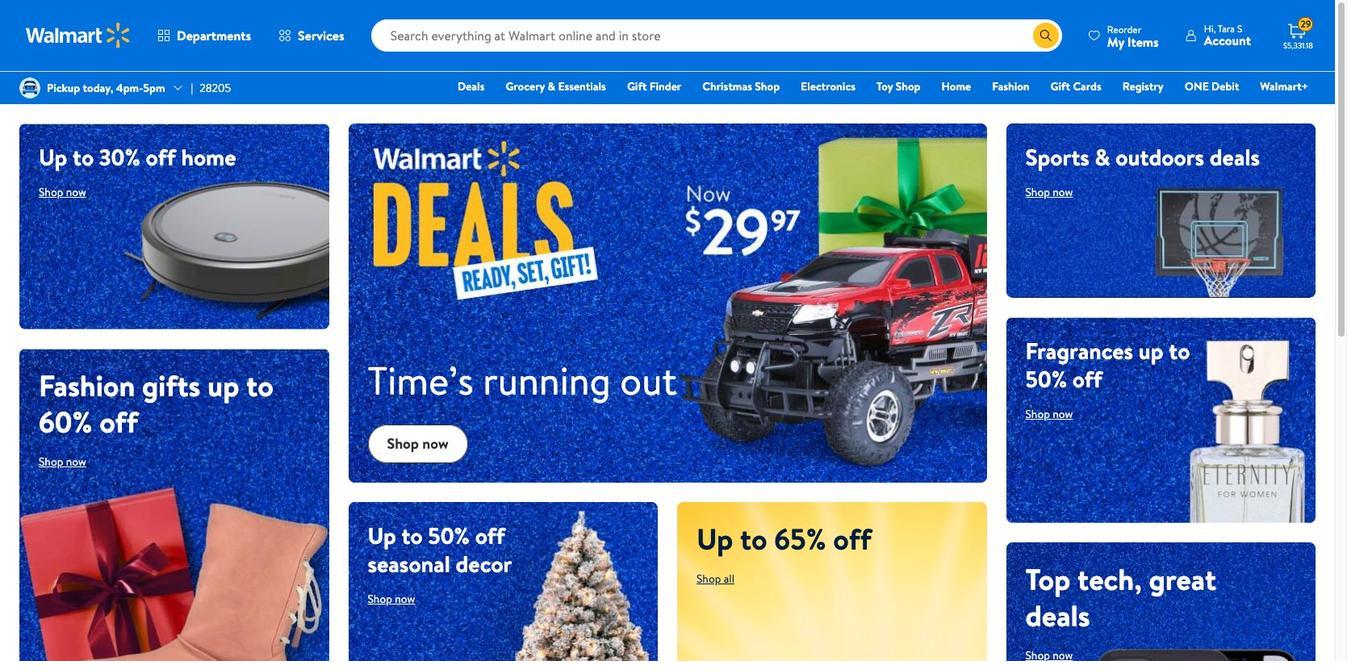 Task type: vqa. For each thing, say whether or not it's contained in the screenshot.
how do you want your items?
no



Task type: describe. For each thing, give the bounding box(es) containing it.
time's
[[368, 353, 473, 408]]

now for sports & outdoors deals
[[1053, 184, 1073, 200]]

registry
[[1122, 78, 1164, 94]]

4pm-
[[116, 80, 143, 96]]

shop now link for up to 30% off home
[[39, 184, 86, 200]]

decor
[[456, 548, 512, 579]]

toy shop
[[877, 78, 920, 94]]

essentials
[[558, 78, 606, 94]]

shop now link for time's running out
[[368, 424, 468, 463]]

up for up to 30% off home
[[39, 141, 67, 173]]

debit
[[1212, 78, 1239, 94]]

seasonal
[[368, 548, 450, 579]]

fragrances
[[1025, 335, 1133, 366]]

& for sports
[[1095, 141, 1110, 173]]

shop now for up to 50% off seasonal decor
[[368, 591, 415, 607]]

now for up to 50% off seasonal decor
[[395, 591, 415, 607]]

gift finder link
[[620, 77, 689, 95]]

shop for time's running out
[[387, 434, 419, 454]]

one debit link
[[1177, 77, 1246, 95]]

shop now for time's running out
[[387, 434, 449, 454]]

65%
[[774, 519, 826, 559]]

sports
[[1025, 141, 1089, 173]]

outdoors
[[1116, 141, 1204, 173]]

| 28205
[[191, 80, 231, 96]]

shop now link for fashion gifts up to 60% off
[[39, 454, 86, 470]]

60%
[[39, 402, 92, 442]]

gifts
[[142, 366, 201, 406]]

30%
[[99, 141, 140, 173]]

|
[[191, 80, 193, 96]]

gift for gift cards
[[1050, 78, 1070, 94]]

christmas
[[702, 78, 752, 94]]

shop now for sports & outdoors deals
[[1025, 184, 1073, 200]]

toy
[[877, 78, 893, 94]]

cards
[[1073, 78, 1101, 94]]

tech,
[[1078, 559, 1142, 599]]

deals for sports & outdoors deals
[[1210, 141, 1260, 173]]

shop now link for fragrances up to 50% off
[[1025, 406, 1073, 422]]

deals link
[[450, 77, 492, 95]]

shop now link for up to 50% off seasonal decor
[[368, 591, 415, 607]]

home
[[941, 78, 971, 94]]

shop all link
[[697, 571, 735, 587]]

28205
[[200, 80, 231, 96]]

off inside fashion gifts up to 60% off
[[99, 402, 138, 442]]

departments button
[[144, 16, 265, 55]]

top
[[1025, 559, 1071, 599]]

shop all
[[697, 571, 735, 587]]

home link
[[934, 77, 978, 95]]

hi, tara s account
[[1204, 22, 1251, 49]]

to for up to 50% off seasonal decor
[[402, 520, 423, 551]]

top tech, great deals
[[1025, 559, 1216, 636]]

29
[[1301, 17, 1311, 31]]

toy shop link
[[869, 77, 928, 95]]

great
[[1149, 559, 1216, 599]]

walmart+
[[1260, 78, 1308, 94]]

gift finder
[[627, 78, 681, 94]]

up for up to 50% off seasonal decor
[[368, 520, 396, 551]]

fashion link
[[985, 77, 1037, 95]]

s
[[1237, 22, 1242, 36]]

5pm
[[143, 80, 165, 96]]

deals for top tech, great deals
[[1025, 595, 1090, 636]]

up to 65% off
[[697, 519, 872, 559]]

$5,331.18
[[1283, 40, 1313, 51]]

one
[[1185, 78, 1209, 94]]

shop now for up to 30% off home
[[39, 184, 86, 200]]

today,
[[83, 80, 113, 96]]

off inside fragrances up to 50% off
[[1072, 363, 1102, 394]]

sports & outdoors deals
[[1025, 141, 1260, 173]]

shop for fragrances up to 50% off
[[1025, 406, 1050, 422]]

services button
[[265, 16, 358, 55]]

up for up to 65% off
[[697, 519, 733, 559]]

shop for sports & outdoors deals
[[1025, 184, 1050, 200]]

pickup
[[47, 80, 80, 96]]

search icon image
[[1039, 29, 1052, 42]]

now for time's running out
[[422, 434, 449, 454]]

up to 30% off home
[[39, 141, 236, 173]]



Task type: locate. For each thing, give the bounding box(es) containing it.
off for up to 50% off seasonal decor
[[475, 520, 505, 551]]

shop now for fashion gifts up to 60% off
[[39, 454, 86, 470]]

 image
[[19, 77, 40, 98]]

home
[[181, 141, 236, 173]]

now for up to 30% off home
[[66, 184, 86, 200]]

0 horizontal spatial &
[[548, 78, 555, 94]]

registry link
[[1115, 77, 1171, 95]]

off for up to 30% off home
[[146, 141, 176, 173]]

1 horizontal spatial deals
[[1210, 141, 1260, 173]]

gift
[[627, 78, 647, 94], [1050, 78, 1070, 94]]

hi,
[[1204, 22, 1216, 36]]

shop for up to 50% off seasonal decor
[[368, 591, 392, 607]]

items
[[1127, 33, 1159, 50]]

to inside fragrances up to 50% off
[[1169, 335, 1190, 366]]

1 vertical spatial fashion
[[39, 366, 135, 406]]

fragrances up to 50% off
[[1025, 335, 1190, 394]]

shop for fashion gifts up to 60% off
[[39, 454, 63, 470]]

reorder my items
[[1107, 22, 1159, 50]]

to inside up to 50% off seasonal decor
[[402, 520, 423, 551]]

& inside "link"
[[548, 78, 555, 94]]

gift for gift finder
[[627, 78, 647, 94]]

electronics link
[[793, 77, 863, 95]]

shop
[[755, 78, 780, 94], [896, 78, 920, 94], [39, 184, 63, 200], [1025, 184, 1050, 200], [1025, 406, 1050, 422], [387, 434, 419, 454], [39, 454, 63, 470], [697, 571, 721, 587], [368, 591, 392, 607]]

0 horizontal spatial fashion
[[39, 366, 135, 406]]

1 gift from the left
[[627, 78, 647, 94]]

up inside up to 50% off seasonal decor
[[368, 520, 396, 551]]

now down "60%"
[[66, 454, 86, 470]]

shop for up to 65% off
[[697, 571, 721, 587]]

now
[[66, 184, 86, 200], [1053, 184, 1073, 200], [1053, 406, 1073, 422], [422, 434, 449, 454], [66, 454, 86, 470], [395, 591, 415, 607]]

off for up to 65% off
[[833, 519, 872, 559]]

1 horizontal spatial up
[[1139, 335, 1164, 366]]

gift left finder
[[627, 78, 647, 94]]

now down seasonal
[[395, 591, 415, 607]]

fashion for fashion
[[992, 78, 1030, 94]]

2 gift from the left
[[1050, 78, 1070, 94]]

1 vertical spatial deals
[[1025, 595, 1090, 636]]

one debit
[[1185, 78, 1239, 94]]

reorder
[[1107, 22, 1141, 36]]

all
[[724, 571, 735, 587]]

to for up to 30% off home
[[73, 141, 94, 173]]

up right gifts
[[208, 366, 239, 406]]

christmas shop link
[[695, 77, 787, 95]]

now down the sports
[[1053, 184, 1073, 200]]

grocery & essentials
[[506, 78, 606, 94]]

shop now for fragrances up to 50% off
[[1025, 406, 1073, 422]]

1 horizontal spatial 50%
[[1025, 363, 1067, 394]]

1 horizontal spatial up
[[368, 520, 396, 551]]

0 vertical spatial 50%
[[1025, 363, 1067, 394]]

shop for up to 30% off home
[[39, 184, 63, 200]]

fashion for fashion gifts up to 60% off
[[39, 366, 135, 406]]

walmart image
[[26, 23, 131, 48]]

2 horizontal spatial up
[[697, 519, 733, 559]]

& right the sports
[[1095, 141, 1110, 173]]

1 horizontal spatial fashion
[[992, 78, 1030, 94]]

fashion gifts up to 60% off
[[39, 366, 274, 442]]

shop now link for sports & outdoors deals
[[1025, 184, 1073, 200]]

off
[[146, 141, 176, 173], [1072, 363, 1102, 394], [99, 402, 138, 442], [833, 519, 872, 559], [475, 520, 505, 551]]

deals inside top tech, great deals
[[1025, 595, 1090, 636]]

0 vertical spatial deals
[[1210, 141, 1260, 173]]

1 vertical spatial &
[[1095, 141, 1110, 173]]

out
[[620, 353, 677, 408]]

Walmart Site-Wide search field
[[371, 19, 1062, 52]]

electronics
[[801, 78, 856, 94]]

0 horizontal spatial up
[[39, 141, 67, 173]]

walmart+ link
[[1253, 77, 1316, 95]]

0 horizontal spatial deals
[[1025, 595, 1090, 636]]

0 horizontal spatial gift
[[627, 78, 647, 94]]

deals
[[458, 78, 485, 94]]

deals
[[1210, 141, 1260, 173], [1025, 595, 1090, 636]]

to inside fashion gifts up to 60% off
[[246, 366, 274, 406]]

shop now link
[[39, 184, 86, 200], [1025, 184, 1073, 200], [1025, 406, 1073, 422], [368, 424, 468, 463], [39, 454, 86, 470], [368, 591, 415, 607]]

& right grocery at the top left
[[548, 78, 555, 94]]

0 horizontal spatial up
[[208, 366, 239, 406]]

1 vertical spatial 50%
[[428, 520, 470, 551]]

fashion inside fashion gifts up to 60% off
[[39, 366, 135, 406]]

now down the up to 30% off home
[[66, 184, 86, 200]]

running
[[483, 353, 611, 408]]

up inside fragrances up to 50% off
[[1139, 335, 1164, 366]]

0 vertical spatial fashion
[[992, 78, 1030, 94]]

gift cards
[[1050, 78, 1101, 94]]

up inside fashion gifts up to 60% off
[[208, 366, 239, 406]]

50% inside fragrances up to 50% off
[[1025, 363, 1067, 394]]

pickup today, 4pm-5pm
[[47, 80, 165, 96]]

up
[[39, 141, 67, 173], [697, 519, 733, 559], [368, 520, 396, 551]]

50%
[[1025, 363, 1067, 394], [428, 520, 470, 551]]

0 horizontal spatial 50%
[[428, 520, 470, 551]]

now down fragrances
[[1053, 406, 1073, 422]]

Search search field
[[371, 19, 1062, 52]]

up to 50% off seasonal decor
[[368, 520, 512, 579]]

& for grocery
[[548, 78, 555, 94]]

to
[[73, 141, 94, 173], [1169, 335, 1190, 366], [246, 366, 274, 406], [740, 519, 767, 559], [402, 520, 423, 551]]

off inside up to 50% off seasonal decor
[[475, 520, 505, 551]]

gift left cards at the top right of the page
[[1050, 78, 1070, 94]]

time's running out
[[368, 353, 677, 408]]

up right fragrances
[[1139, 335, 1164, 366]]

fashion
[[992, 78, 1030, 94], [39, 366, 135, 406]]

&
[[548, 78, 555, 94], [1095, 141, 1110, 173]]

1 horizontal spatial &
[[1095, 141, 1110, 173]]

tara
[[1218, 22, 1235, 36]]

now for fragrances up to 50% off
[[1053, 406, 1073, 422]]

now for fashion gifts up to 60% off
[[66, 454, 86, 470]]

departments
[[177, 27, 251, 44]]

my
[[1107, 33, 1124, 50]]

gift cards link
[[1043, 77, 1109, 95]]

0 vertical spatial &
[[548, 78, 555, 94]]

1 horizontal spatial gift
[[1050, 78, 1070, 94]]

services
[[298, 27, 344, 44]]

christmas shop
[[702, 78, 780, 94]]

shop now
[[39, 184, 86, 200], [1025, 184, 1073, 200], [1025, 406, 1073, 422], [387, 434, 449, 454], [39, 454, 86, 470], [368, 591, 415, 607]]

grocery
[[506, 78, 545, 94]]

50% inside up to 50% off seasonal decor
[[428, 520, 470, 551]]

finder
[[649, 78, 681, 94]]

grocery & essentials link
[[498, 77, 613, 95]]

account
[[1204, 31, 1251, 49]]

now down time's
[[422, 434, 449, 454]]

to for up to 65% off
[[740, 519, 767, 559]]

up
[[1139, 335, 1164, 366], [208, 366, 239, 406]]



